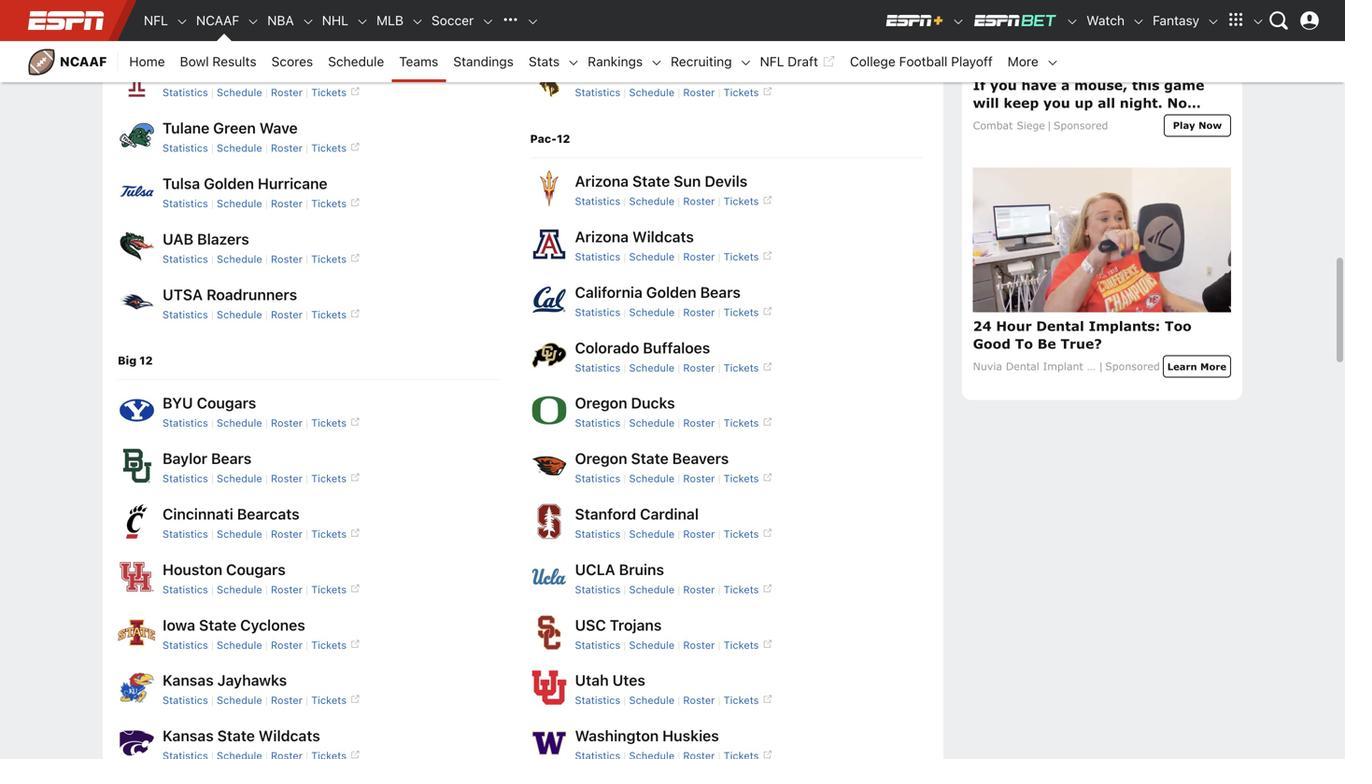 Task type: locate. For each thing, give the bounding box(es) containing it.
roster link for usc trojans
[[683, 639, 715, 651]]

schedule for byu cougars
[[217, 417, 262, 429]]

tickets for oregon ducks
[[724, 417, 759, 429]]

schedule down the "cincinnati bearcats" 'link'
[[217, 528, 262, 540]]

1 vertical spatial sponsored link
[[1106, 360, 1160, 373]]

washington huskies image
[[530, 725, 568, 760]]

scores
[[272, 54, 313, 69]]

temple owls image
[[118, 61, 155, 98]]

to
[[1015, 336, 1033, 352]]

statistics link down uab
[[163, 253, 208, 265]]

ucla
[[575, 561, 615, 579]]

0 horizontal spatial play
[[1030, 112, 1062, 128]]

0 vertical spatial oregon
[[575, 394, 628, 412]]

statistics link for arizona state sun devils
[[575, 195, 621, 207]]

schedule link down "colorado buffaloes"
[[629, 362, 675, 374]]

schedule link down ncaaf icon
[[217, 31, 262, 43]]

statistics right arizona state sun devils icon
[[575, 195, 621, 207]]

more espn image
[[1222, 7, 1250, 35], [1252, 15, 1265, 28]]

play inside button
[[1173, 120, 1196, 131]]

home link
[[122, 41, 172, 82]]

college football playoff
[[850, 54, 993, 69]]

oregon state beavers image
[[530, 447, 568, 485]]

0 vertical spatial dental
[[1037, 318, 1085, 334]]

schedule for tulane green wave
[[217, 142, 262, 154]]

cincinnati bearcats link
[[163, 505, 300, 523]]

0 vertical spatial 12
[[557, 132, 570, 145]]

1 vertical spatial bears
[[211, 450, 252, 468]]

0 horizontal spatial bears
[[211, 450, 252, 468]]

0 horizontal spatial more
[[1008, 54, 1039, 69]]

sponsored down implants:
[[1106, 360, 1160, 373]]

home
[[129, 54, 165, 69]]

tickets link for kansas jayhawks
[[311, 695, 360, 707]]

statistics down tulane at the left of the page
[[163, 142, 208, 154]]

statistics for wyoming cowboys
[[575, 87, 621, 99]]

roster for baylor bears
[[271, 473, 303, 485]]

bruins
[[619, 561, 664, 579]]

play down no on the right top of page
[[1173, 120, 1196, 131]]

statistics down utsa
[[163, 309, 208, 321]]

state for kansas
[[217, 727, 255, 745]]

tickets link for cincinnati bearcats
[[311, 528, 360, 540]]

0 vertical spatial |
[[1047, 119, 1052, 132]]

tickets link for iowa state cyclones
[[311, 639, 360, 651]]

schedule link for byu cougars
[[217, 417, 262, 429]]

schedule down bruins
[[629, 584, 675, 596]]

list containing byu cougars
[[118, 392, 500, 760]]

oregon right oregon state beavers icon
[[575, 450, 628, 468]]

results
[[212, 54, 257, 69]]

sponsored link down up
[[1054, 119, 1108, 132]]

south florida bulls link
[[163, 8, 295, 26]]

tickets for utah utes
[[724, 695, 759, 707]]

stanford cardinal image
[[530, 503, 568, 540]]

uab
[[163, 230, 193, 248]]

statistics down iowa
[[163, 639, 208, 651]]

dental down to
[[1006, 360, 1040, 373]]

2 oregon from the top
[[575, 450, 628, 468]]

wildcats
[[633, 228, 694, 246], [259, 727, 320, 745]]

| down true?
[[1099, 360, 1104, 373]]

1 kansas from the top
[[163, 672, 214, 690]]

statistics link for stanford cardinal
[[575, 528, 621, 540]]

more up have on the top right
[[1008, 54, 1039, 69]]

true?
[[1061, 336, 1102, 352]]

statistics schedule roster down ducks
[[575, 417, 715, 429]]

stanford
[[575, 505, 636, 523]]

houston cougars image
[[118, 558, 155, 596]]

temple
[[163, 64, 214, 81]]

1 vertical spatial nfl
[[760, 54, 784, 69]]

statistics for colorado buffaloes
[[575, 362, 621, 374]]

statistics for byu cougars
[[163, 417, 208, 429]]

0 horizontal spatial golden
[[204, 175, 254, 192]]

1 vertical spatial cougars
[[226, 561, 286, 579]]

1 horizontal spatial play
[[1173, 120, 1196, 131]]

0 horizontal spatial ncaaf
[[60, 54, 107, 69]]

roster for tulane green wave
[[271, 142, 303, 154]]

schedule link down wyoming cowboys "link"
[[629, 87, 675, 99]]

schedule down "colorado buffaloes"
[[629, 362, 675, 374]]

wyoming cowboys
[[575, 64, 710, 81]]

schedule link for tulsa golden hurricane
[[217, 198, 262, 210]]

statistics down houston
[[163, 584, 208, 596]]

| right siege at top
[[1047, 119, 1052, 132]]

schedule for wyoming cowboys
[[629, 87, 675, 99]]

tickets link for baylor bears
[[311, 473, 360, 485]]

state
[[633, 172, 670, 190], [631, 450, 669, 468], [199, 616, 237, 634], [217, 727, 255, 745]]

nfl image
[[176, 15, 189, 28]]

arizona right arizona wildcats icon
[[575, 228, 629, 246]]

roster link for california golden bears
[[683, 306, 715, 318]]

schedule link down houston cougars
[[217, 584, 262, 596]]

1 vertical spatial dental
[[1006, 360, 1040, 373]]

roster link for ucla bruins
[[683, 584, 715, 596]]

statistics schedule roster up rankings "image" in the top left of the page
[[575, 31, 715, 43]]

statistics for tulsa golden hurricane
[[163, 198, 208, 210]]

statistics schedule roster for oregon ducks
[[575, 417, 715, 429]]

schedule down california golden bears
[[629, 306, 675, 318]]

tickets for oregon state beavers
[[724, 473, 759, 485]]

schedule link down tulsa golden hurricane link at the left of page
[[217, 198, 262, 210]]

1 oregon from the top
[[575, 394, 628, 412]]

statistics link right arizona state sun devils icon
[[575, 195, 621, 207]]

you right if
[[990, 77, 1017, 93]]

0 vertical spatial nfl
[[144, 13, 168, 28]]

schedule link down california golden bears
[[629, 306, 675, 318]]

2 arizona from the top
[[575, 228, 629, 246]]

temple owls
[[163, 64, 253, 81]]

sponsored link
[[1054, 119, 1108, 132], [1106, 360, 1160, 373]]

baylor bears image
[[118, 447, 155, 485]]

kansas
[[163, 672, 214, 690], [163, 727, 214, 745]]

1 horizontal spatial nfl
[[760, 54, 784, 69]]

schedule down jayhawks at bottom left
[[217, 695, 262, 707]]

statistics down california
[[575, 306, 621, 318]]

schedule link down utsa roadrunners link
[[217, 309, 262, 321]]

0 vertical spatial kansas
[[163, 672, 214, 690]]

0 vertical spatial golden
[[204, 175, 254, 192]]

statistics link for utah utes
[[575, 695, 621, 707]]

pac-
[[530, 132, 557, 145]]

statistics link down ucla
[[575, 584, 621, 596]]

statistics schedule roster down owls
[[163, 87, 303, 99]]

bears right baylor
[[211, 450, 252, 468]]

statistics link down usc
[[575, 639, 621, 651]]

statistics link down utsa
[[163, 309, 208, 321]]

schedule down blazers
[[217, 253, 262, 265]]

big
[[118, 354, 137, 367]]

utsa roadrunners
[[163, 286, 297, 303]]

statistics down baylor
[[163, 473, 208, 485]]

2 kansas from the top
[[163, 727, 214, 745]]

arizona wildcats link
[[575, 228, 694, 246]]

1 horizontal spatial golden
[[646, 283, 697, 301]]

recruiting link
[[663, 41, 740, 82]]

standings
[[453, 54, 514, 69]]

1 horizontal spatial ncaaf
[[196, 13, 239, 28]]

statistics schedule roster down the baylor bears
[[163, 473, 303, 485]]

tickets for utsa roadrunners
[[311, 309, 347, 321]]

1 horizontal spatial 12
[[557, 132, 570, 145]]

statistics link down houston
[[163, 584, 208, 596]]

fantasy
[[1153, 13, 1200, 28]]

statistics schedule roster down arizona wildcats link
[[575, 251, 715, 263]]

schedule down nhl image
[[328, 54, 384, 69]]

statistics schedule roster down the byu cougars
[[163, 417, 303, 429]]

roster for oregon ducks
[[683, 417, 715, 429]]

statistics schedule roster down california golden bears
[[575, 306, 715, 318]]

golden
[[204, 175, 254, 192], [646, 283, 697, 301]]

0 horizontal spatial more espn image
[[1222, 7, 1250, 35]]

statistics schedule roster for byu cougars
[[163, 417, 303, 429]]

jayhawks
[[217, 672, 287, 690]]

nfl for nfl draft
[[760, 54, 784, 69]]

oregon state beavers link
[[575, 450, 729, 468]]

will
[[973, 95, 999, 111]]

0 horizontal spatial ncaaf link
[[19, 41, 118, 82]]

tulsa
[[163, 175, 200, 192]]

you down a on the right
[[1044, 95, 1071, 111]]

0 horizontal spatial 12
[[139, 354, 153, 367]]

statistics schedule roster down the oregon state beavers link
[[575, 473, 715, 485]]

statistics schedule roster for colorado buffaloes
[[575, 362, 715, 374]]

statistics link for south florida bulls
[[163, 31, 208, 43]]

devils
[[705, 172, 748, 190]]

soccer
[[432, 13, 474, 28]]

schedule link down the byu cougars
[[217, 417, 262, 429]]

nfl left the nfl icon at the left
[[144, 13, 168, 28]]

1 vertical spatial |
[[1099, 360, 1104, 373]]

1 vertical spatial ncaaf
[[60, 54, 107, 69]]

statistics schedule roster for tulane green wave
[[163, 142, 303, 154]]

stats image
[[567, 56, 580, 69]]

schedule up the "cincinnati bearcats" 'link'
[[217, 473, 262, 485]]

wildcats down arizona state sun devils
[[633, 228, 694, 246]]

nhl link
[[315, 0, 356, 41]]

schedule down wyoming cowboys "link"
[[629, 87, 675, 99]]

dental
[[1037, 318, 1085, 334], [1006, 360, 1040, 373]]

schedule down the oregon state beavers link
[[629, 473, 675, 485]]

schedule link down arizona state sun devils link
[[629, 195, 675, 207]]

statistics link down temple
[[163, 87, 208, 99]]

ucla bruins image
[[530, 558, 568, 596]]

byu cougars
[[163, 394, 256, 412]]

kansas state wildcats link
[[163, 727, 320, 745]]

statistics link
[[163, 31, 208, 43], [575, 31, 621, 43], [163, 87, 208, 99], [575, 87, 621, 99], [163, 142, 208, 154], [575, 195, 621, 207], [163, 198, 208, 210], [575, 251, 621, 263], [163, 253, 208, 265], [575, 306, 621, 318], [163, 309, 208, 321], [575, 362, 621, 374], [163, 417, 208, 429], [575, 417, 621, 429], [163, 473, 208, 485], [575, 473, 621, 485], [163, 528, 208, 540], [575, 528, 621, 540], [163, 584, 208, 596], [575, 584, 621, 596], [163, 639, 208, 651], [575, 639, 621, 651], [163, 695, 208, 707], [575, 695, 621, 707]]

schedule down ducks
[[629, 417, 675, 429]]

wyoming cowboys link
[[575, 64, 710, 81]]

nfl inside global navigation element
[[144, 13, 168, 28]]

ncaaf image
[[247, 15, 260, 28]]

1 vertical spatial kansas
[[163, 727, 214, 745]]

mlb link
[[369, 0, 411, 41]]

statistics down the wyoming
[[575, 87, 621, 99]]

schedule down the byu cougars
[[217, 417, 262, 429]]

0 horizontal spatial wildcats
[[259, 727, 320, 745]]

tickets link for oregon ducks
[[724, 417, 772, 429]]

roster link for utah utes
[[683, 695, 715, 707]]

tulane green wave image
[[118, 116, 155, 154]]

statistics schedule roster for california golden bears
[[575, 306, 715, 318]]

tickets for temple owls
[[311, 87, 347, 99]]

statistics schedule roster down green
[[163, 142, 303, 154]]

statistics for oregon ducks
[[575, 417, 621, 429]]

1 vertical spatial more
[[1201, 361, 1227, 372]]

0 horizontal spatial nfl
[[144, 13, 168, 28]]

baylor
[[163, 450, 207, 468]]

0 vertical spatial sponsored
[[1054, 119, 1108, 132]]

statistics link down oregon ducks link
[[575, 417, 621, 429]]

roster link for baylor bears
[[271, 473, 303, 485]]

roster for cincinnati bearcats
[[271, 528, 303, 540]]

schedule link for ucla bruins
[[629, 584, 675, 596]]

tickets for wyoming cowboys
[[724, 87, 759, 99]]

12 up arizona state sun devils icon
[[557, 132, 570, 145]]

baylor bears
[[163, 450, 252, 468]]

play now
[[1173, 120, 1222, 131]]

1 vertical spatial wildcats
[[259, 727, 320, 745]]

schedule link down owls
[[217, 87, 262, 99]]

arizona
[[575, 172, 629, 190], [575, 228, 629, 246]]

statistics schedule roster for ucla bruins
[[575, 584, 715, 596]]

tickets for california golden bears
[[724, 306, 759, 318]]

1 vertical spatial golden
[[646, 283, 697, 301]]

12 right big
[[139, 354, 153, 367]]

more
[[1008, 54, 1039, 69], [1201, 361, 1227, 372]]

schedule link down ducks
[[629, 417, 675, 429]]

statistics link up stanford at the bottom left of page
[[575, 473, 621, 485]]

espn plus image
[[952, 15, 965, 28]]

1 horizontal spatial bears
[[700, 283, 741, 301]]

0 vertical spatial ncaaf
[[196, 13, 239, 28]]

ncaaf
[[196, 13, 239, 28], [60, 54, 107, 69]]

schedule link for stanford cardinal
[[629, 528, 675, 540]]

schedule link for south florida bulls
[[217, 31, 262, 43]]

usc trojans image
[[530, 614, 568, 651]]

watch
[[1087, 13, 1125, 28]]

schedule link down arizona wildcats link
[[629, 251, 675, 263]]

schedule
[[217, 31, 262, 43], [629, 31, 675, 43], [328, 54, 384, 69], [217, 87, 262, 99], [629, 87, 675, 99], [217, 142, 262, 154], [629, 195, 675, 207], [217, 198, 262, 210], [629, 251, 675, 263], [217, 253, 262, 265], [629, 306, 675, 318], [217, 309, 262, 321], [629, 362, 675, 374], [217, 417, 262, 429], [629, 417, 675, 429], [217, 473, 262, 485], [629, 473, 675, 485], [217, 528, 262, 540], [629, 528, 675, 540], [217, 584, 262, 596], [629, 584, 675, 596], [217, 639, 262, 651], [629, 639, 675, 651], [217, 695, 262, 707], [629, 695, 675, 707]]

0 vertical spatial cougars
[[197, 394, 256, 412]]

schedule link down utes on the left bottom of the page
[[629, 695, 675, 707]]

usc trojans
[[575, 616, 662, 634]]

schedule link down trojans
[[629, 639, 675, 651]]

draft
[[788, 54, 818, 69]]

statistics for ucla bruins
[[575, 584, 621, 596]]

nba
[[267, 13, 294, 28]]

statistics link for arizona wildcats
[[575, 251, 621, 263]]

houston cougars link
[[163, 561, 286, 579]]

schedule for colorado buffaloes
[[629, 362, 675, 374]]

temple owls link
[[163, 64, 253, 81]]

green
[[213, 119, 256, 137]]

statistics for temple owls
[[163, 87, 208, 99]]

1 vertical spatial you
[[1044, 95, 1071, 111]]

night.
[[1120, 95, 1163, 111]]

0 horizontal spatial |
[[1047, 119, 1052, 132]]

statistics schedule roster down tulsa golden hurricane link at the left of page
[[163, 198, 303, 210]]

list for big 12
[[118, 392, 500, 760]]

statistics for iowa state cyclones
[[163, 639, 208, 651]]

0 vertical spatial you
[[990, 77, 1017, 93]]

teams link
[[392, 41, 446, 82]]

1 vertical spatial oregon
[[575, 450, 628, 468]]

statistics up california
[[575, 251, 621, 263]]

utah utes
[[575, 672, 646, 690]]

12
[[557, 132, 570, 145], [139, 354, 153, 367]]

kansas state wildcats image
[[118, 725, 155, 760]]

statistics down usc
[[575, 639, 621, 651]]

schedule for kansas jayhawks
[[217, 695, 262, 707]]

statistics link down the kansas jayhawks link
[[163, 695, 208, 707]]

statistics down ucla
[[575, 584, 621, 596]]

schedule link
[[217, 31, 262, 43], [629, 31, 675, 43], [321, 41, 392, 82], [217, 87, 262, 99], [629, 87, 675, 99], [217, 142, 262, 154], [629, 195, 675, 207], [217, 198, 262, 210], [629, 251, 675, 263], [217, 253, 262, 265], [629, 306, 675, 318], [217, 309, 262, 321], [629, 362, 675, 374], [217, 417, 262, 429], [629, 417, 675, 429], [217, 473, 262, 485], [629, 473, 675, 485], [217, 528, 262, 540], [629, 528, 675, 540], [217, 584, 262, 596], [629, 584, 675, 596], [217, 639, 262, 651], [629, 639, 675, 651], [217, 695, 262, 707], [629, 695, 675, 707]]

tickets for usc trojans
[[724, 639, 759, 651]]

statistics schedule roster down iowa state cyclones link
[[163, 639, 303, 651]]

recruiting image
[[740, 56, 753, 69]]

roster link for houston cougars
[[271, 584, 303, 596]]

statistics link for houston cougars
[[163, 584, 208, 596]]

statistics schedule roster down utes on the left bottom of the page
[[575, 695, 715, 707]]

schedule for houston cougars
[[217, 584, 262, 596]]

roster link for byu cougars
[[271, 417, 303, 429]]

state left sun
[[633, 172, 670, 190]]

1 horizontal spatial more
[[1201, 361, 1227, 372]]

1 horizontal spatial ncaaf link
[[189, 0, 247, 41]]

utsa roadrunners image
[[118, 283, 155, 320]]

statistics for stanford cardinal
[[575, 528, 621, 540]]

mlb image
[[411, 15, 424, 28]]

more right learn
[[1201, 361, 1227, 372]]

schedule for oregon ducks
[[629, 417, 675, 429]]

schedule down ncaaf icon
[[217, 31, 262, 43]]

statistics schedule roster down "colorado buffaloes"
[[575, 362, 715, 374]]

wildcats down jayhawks at bottom left
[[259, 727, 320, 745]]

up
[[1075, 95, 1093, 111]]

statistics link for kansas jayhawks
[[163, 695, 208, 707]]

1 vertical spatial 12
[[139, 354, 153, 367]]

too
[[1165, 318, 1192, 334]]

list containing arizona state sun devils
[[530, 170, 923, 760]]

you
[[990, 77, 1017, 93], [1044, 95, 1071, 111]]

play down the keep
[[1030, 112, 1062, 128]]

sponsored
[[1054, 119, 1108, 132], [1106, 360, 1160, 373]]

sponsored link for if you have a mouse, this game will keep you up all night. no install. play for free.
[[1054, 119, 1108, 132]]

1 arizona from the top
[[575, 172, 629, 190]]

more inside button
[[1201, 361, 1227, 372]]

dental inside 24 hour dental implants: too good to be true?
[[1037, 318, 1085, 334]]

schedule link up the "cincinnati bearcats" 'link'
[[217, 473, 262, 485]]

roster for utsa roadrunners
[[271, 309, 303, 321]]

baylor bears link
[[163, 450, 252, 468]]

statistics
[[163, 31, 208, 43], [575, 31, 621, 43], [163, 87, 208, 99], [575, 87, 621, 99], [163, 142, 208, 154], [575, 195, 621, 207], [163, 198, 208, 210], [575, 251, 621, 263], [163, 253, 208, 265], [575, 306, 621, 318], [163, 309, 208, 321], [575, 362, 621, 374], [163, 417, 208, 429], [575, 417, 621, 429], [163, 473, 208, 485], [575, 473, 621, 485], [163, 528, 208, 540], [575, 528, 621, 540], [163, 584, 208, 596], [575, 584, 621, 596], [163, 639, 208, 651], [575, 639, 621, 651], [163, 695, 208, 707], [575, 695, 621, 707]]

statistics down colorado
[[575, 362, 621, 374]]

statistics down oregon ducks link
[[575, 417, 621, 429]]

owls
[[218, 64, 253, 81]]

tickets for iowa state cyclones
[[311, 639, 347, 651]]

roster for oregon state beavers
[[683, 473, 715, 485]]

playoff
[[951, 54, 993, 69]]

1 horizontal spatial wildcats
[[633, 228, 694, 246]]

ncaaf inside global navigation element
[[196, 13, 239, 28]]

sponsored inside if you have a mouse, this game will keep you up all night. no install. play for free. combat siege | sponsored
[[1054, 119, 1108, 132]]

learn more
[[1168, 361, 1227, 372]]

iowa state cyclones
[[163, 616, 305, 634]]

golden for tulsa
[[204, 175, 254, 192]]

game
[[1164, 77, 1205, 93]]

california
[[575, 283, 643, 301]]

schedule link down blazers
[[217, 253, 262, 265]]

cougars right "byu"
[[197, 394, 256, 412]]

schedule link up rankings "image" in the top left of the page
[[629, 31, 675, 43]]

statistics for baylor bears
[[163, 473, 208, 485]]

siege
[[1017, 119, 1045, 132]]

statistics schedule roster for utah utes
[[575, 695, 715, 707]]

uab blazers link
[[163, 230, 249, 248]]

espn bet image
[[1066, 15, 1079, 28]]

roadrunners
[[207, 286, 297, 303]]

oregon left ducks
[[575, 394, 628, 412]]

0 vertical spatial bears
[[700, 283, 741, 301]]

statistics link for tulane green wave
[[163, 142, 208, 154]]

install.
[[973, 112, 1026, 128]]

bowl
[[180, 54, 209, 69]]

statistics down stanford at the bottom left of page
[[575, 528, 621, 540]]

schedule link for utsa roadrunners
[[217, 309, 262, 321]]

buffaloes
[[643, 339, 710, 357]]

statistics schedule roster down bruins
[[575, 584, 715, 596]]

ucla bruins
[[575, 561, 664, 579]]

bears up buffaloes
[[700, 283, 741, 301]]

profile management image
[[1301, 11, 1319, 30]]

0 vertical spatial arizona
[[575, 172, 629, 190]]

schedule down trojans
[[629, 639, 675, 651]]

tickets for stanford cardinal
[[724, 528, 759, 540]]

statistics schedule roster for temple owls
[[163, 87, 303, 99]]

schedule for tulsa golden hurricane
[[217, 198, 262, 210]]

0 vertical spatial sponsored link
[[1054, 119, 1108, 132]]

statistics schedule roster down wyoming cowboys "link"
[[575, 87, 715, 99]]

statistics for utsa roadrunners
[[163, 309, 208, 321]]

bulls
[[260, 8, 295, 26]]

byu cougars image
[[118, 392, 155, 429]]

list
[[118, 0, 500, 323], [530, 170, 923, 760], [118, 392, 500, 760]]

schedule down utes on the left bottom of the page
[[629, 695, 675, 707]]

1 vertical spatial arizona
[[575, 228, 629, 246]]

iowa state cyclones image
[[118, 614, 155, 651]]

statistics link down the nfl icon at the left
[[163, 31, 208, 43]]

statistics link down cincinnati
[[163, 528, 208, 540]]

tulsa golden hurricane
[[163, 175, 328, 192]]

statistics schedule roster down the kansas jayhawks link
[[163, 695, 303, 707]]

pac-12
[[530, 132, 570, 145]]

roster for byu cougars
[[271, 417, 303, 429]]



Task type: vqa. For each thing, say whether or not it's contained in the screenshot.
Bowl
yes



Task type: describe. For each thing, give the bounding box(es) containing it.
california golden bears image
[[530, 281, 568, 318]]

nfl link
[[136, 0, 176, 41]]

learn more button
[[1163, 356, 1231, 378]]

statistics link for oregon ducks
[[575, 417, 621, 429]]

nba link
[[260, 0, 302, 41]]

tickets for arizona wildcats
[[724, 251, 759, 263]]

fantasy link
[[1146, 0, 1207, 41]]

tickets for uab blazers
[[311, 253, 347, 265]]

trojans
[[610, 616, 662, 634]]

tickets for tulane green wave
[[311, 142, 347, 154]]

standings link
[[446, 41, 521, 82]]

kansas for kansas state wildcats
[[163, 727, 214, 745]]

tulane green wave
[[163, 119, 298, 137]]

utah
[[575, 672, 609, 690]]

sponsored link for 24 hour dental implants: too good to be true?
[[1106, 360, 1160, 373]]

colorado buffaloes link
[[575, 339, 710, 357]]

have
[[1022, 77, 1057, 93]]

stanford cardinal
[[575, 505, 699, 523]]

tickets link for arizona wildcats
[[724, 251, 772, 263]]

good
[[973, 336, 1011, 352]]

for
[[1066, 112, 1087, 128]]

espn more sports home page image
[[496, 7, 524, 35]]

washington huskies
[[575, 727, 719, 745]]

implant
[[1043, 360, 1084, 373]]

wave
[[260, 119, 298, 137]]

tickets for baylor bears
[[311, 473, 347, 485]]

roster link for colorado buffaloes
[[683, 362, 715, 374]]

wyoming cowboys image
[[530, 61, 568, 98]]

roster link for tulane green wave
[[271, 142, 303, 154]]

statistics link for ucla bruins
[[575, 584, 621, 596]]

now
[[1199, 120, 1222, 131]]

tickets for arizona state sun devils
[[724, 195, 759, 207]]

roster for wyoming cowboys
[[683, 87, 715, 99]]

arizona state sun devils
[[575, 172, 748, 190]]

list containing south florida bulls
[[118, 0, 500, 323]]

statistics for cincinnati bearcats
[[163, 528, 208, 540]]

1 horizontal spatial |
[[1099, 360, 1104, 373]]

statistics for kansas jayhawks
[[163, 695, 208, 707]]

roster link for stanford cardinal
[[683, 528, 715, 540]]

schedule for baylor bears
[[217, 473, 262, 485]]

uab blazers image
[[118, 227, 155, 265]]

big 12
[[118, 354, 153, 367]]

tickets link for oregon state beavers
[[724, 473, 772, 485]]

free.
[[1092, 112, 1126, 128]]

statistics link for baylor bears
[[163, 473, 208, 485]]

tickets link for tulane green wave
[[311, 142, 360, 154]]

roster link for oregon state beavers
[[683, 473, 715, 485]]

tulsa golden hurricane link
[[163, 175, 328, 192]]

combat
[[973, 119, 1013, 132]]

if
[[973, 77, 986, 93]]

| sponsored
[[1099, 360, 1160, 373]]

roster for arizona state sun devils
[[683, 195, 715, 207]]

1 horizontal spatial you
[[1044, 95, 1071, 111]]

utah utes image
[[530, 669, 568, 707]]

football
[[899, 54, 948, 69]]

wyoming cowboys list
[[530, 0, 923, 101]]

california golden bears
[[575, 283, 741, 301]]

roster link for temple owls
[[271, 87, 303, 99]]

tickets for cincinnati bearcats
[[311, 528, 347, 540]]

iowa state cyclones link
[[163, 616, 305, 634]]

colorado buffaloes image
[[530, 336, 568, 374]]

south florida bulls
[[163, 8, 295, 26]]

learn
[[1168, 361, 1197, 372]]

utsa
[[163, 286, 203, 303]]

mlb
[[377, 13, 404, 28]]

rankings image
[[650, 56, 663, 69]]

washington huskies link
[[575, 727, 719, 745]]

external link image
[[822, 50, 835, 73]]

roster for stanford cardinal
[[683, 528, 715, 540]]

tickets for colorado buffaloes
[[724, 362, 759, 374]]

statistics link up rankings
[[575, 31, 621, 43]]

state for arizona
[[633, 172, 670, 190]]

arizona for arizona state sun devils
[[575, 172, 629, 190]]

implants:
[[1089, 318, 1161, 334]]

1 vertical spatial sponsored
[[1106, 360, 1160, 373]]

scores link
[[264, 41, 321, 82]]

roster link for arizona wildcats
[[683, 251, 715, 263]]

roster for temple owls
[[271, 87, 303, 99]]

schedule link for oregon state beavers
[[629, 473, 675, 485]]

nfl for nfl
[[144, 13, 168, 28]]

arizona for arizona wildcats
[[575, 228, 629, 246]]

statistics schedule roster for iowa state cyclones
[[163, 639, 303, 651]]

roster for kansas jayhawks
[[271, 695, 303, 707]]

schedule link for arizona wildcats
[[629, 251, 675, 263]]

0 horizontal spatial you
[[990, 77, 1017, 93]]

statistics link for byu cougars
[[163, 417, 208, 429]]

oregon for oregon ducks
[[575, 394, 628, 412]]

schedule link for california golden bears
[[629, 306, 675, 318]]

tickets link for houston cougars
[[311, 584, 360, 596]]

0 vertical spatial more
[[1008, 54, 1039, 69]]

watch image
[[1133, 15, 1146, 28]]

watch link
[[1079, 0, 1133, 41]]

kansas jayhawks image
[[118, 669, 155, 707]]

| inside if you have a mouse, this game will keep you up all night. no install. play for free. combat siege | sponsored
[[1047, 119, 1052, 132]]

tickets link for usc trojans
[[724, 639, 772, 651]]

schedule for oregon state beavers
[[629, 473, 675, 485]]

bowl results
[[180, 54, 257, 69]]

tickets for kansas jayhawks
[[311, 695, 347, 707]]

south florida bulls image
[[118, 5, 155, 43]]

utah utes link
[[575, 672, 646, 690]]

schedule up rankings "image" in the top left of the page
[[629, 31, 675, 43]]

more link
[[1000, 41, 1046, 82]]

statistics for south florida bulls
[[163, 31, 208, 43]]

nba image
[[302, 15, 315, 28]]

be
[[1038, 336, 1056, 352]]

tickets for ucla bruins
[[724, 584, 759, 596]]

statistics for oregon state beavers
[[575, 473, 621, 485]]

bearcats
[[237, 505, 300, 523]]

roster link for arizona state sun devils
[[683, 195, 715, 207]]

tulsa golden hurricane image
[[118, 172, 155, 209]]

south
[[163, 8, 204, 26]]

global navigation element
[[19, 0, 1327, 41]]

roster for arizona wildcats
[[683, 251, 715, 263]]

play now button
[[1164, 114, 1231, 137]]

nuvia dental implant center
[[973, 360, 1122, 373]]

tickets link for colorado buffaloes
[[724, 362, 772, 374]]

schedule for arizona wildcats
[[629, 251, 675, 263]]

stanford cardinal link
[[575, 505, 699, 523]]

nfl draft
[[760, 54, 818, 69]]

mouse,
[[1075, 77, 1128, 93]]

24
[[973, 318, 992, 334]]

tickets link for wyoming cowboys
[[724, 87, 772, 99]]

schedule for temple owls
[[217, 87, 262, 99]]

roster for south florida bulls
[[271, 31, 303, 43]]

play inside if you have a mouse, this game will keep you up all night. no install. play for free. combat siege | sponsored
[[1030, 112, 1062, 128]]

tickets for south florida bulls
[[311, 31, 347, 43]]

kansas jayhawks link
[[163, 672, 287, 690]]

usc
[[575, 616, 606, 634]]

byu
[[163, 394, 193, 412]]

kansas state wildcats
[[163, 727, 320, 745]]

schedule for usc trojans
[[629, 639, 675, 651]]

teams
[[399, 54, 438, 69]]

soccer image
[[481, 15, 495, 28]]

statistics link for utsa roadrunners
[[163, 309, 208, 321]]

colorado
[[575, 339, 639, 357]]

espn+ image
[[885, 13, 945, 28]]

statistics for usc trojans
[[575, 639, 621, 651]]

tickets link for south florida bulls
[[311, 31, 360, 43]]

soccer link
[[424, 0, 481, 41]]

statistics schedule roster for utsa roadrunners
[[163, 309, 303, 321]]

no
[[1167, 95, 1188, 111]]

statistics up rankings
[[575, 31, 621, 43]]

cincinnati bearcats image
[[118, 503, 155, 540]]

utes
[[613, 672, 646, 690]]

cardinal
[[640, 505, 699, 523]]

statistics schedule roster for oregon state beavers
[[575, 473, 715, 485]]

bowl results link
[[172, 41, 264, 82]]

hurricane
[[258, 175, 328, 192]]

schedule link for temple owls
[[217, 87, 262, 99]]

arizona wildcats image
[[530, 225, 568, 263]]

arizona state sun devils image
[[530, 170, 568, 207]]

schedule link down nhl image
[[321, 41, 392, 82]]

cowboys
[[645, 64, 710, 81]]

list for pac-12
[[530, 170, 923, 760]]

schedule for utah utes
[[629, 695, 675, 707]]

0 vertical spatial wildcats
[[633, 228, 694, 246]]

schedule link for arizona state sun devils
[[629, 195, 675, 207]]

more image
[[1046, 56, 1059, 69]]

schedule link for houston cougars
[[217, 584, 262, 596]]

blazers
[[197, 230, 249, 248]]

rankings link
[[580, 41, 650, 82]]

hour
[[996, 318, 1032, 334]]

tickets link for stanford cardinal
[[724, 528, 772, 540]]

statistics for arizona state sun devils
[[575, 195, 621, 207]]

more sports image
[[526, 15, 539, 28]]

schedule link for iowa state cyclones
[[217, 639, 262, 651]]

fantasy image
[[1207, 15, 1220, 28]]

cougars for byu cougars
[[197, 394, 256, 412]]

oregon ducks image
[[530, 392, 568, 429]]

tickets link for california golden bears
[[724, 306, 772, 318]]

roster link for utsa roadrunners
[[271, 309, 303, 321]]

schedule for uab blazers
[[217, 253, 262, 265]]

cincinnati bearcats
[[163, 505, 300, 523]]

espn bet image
[[973, 13, 1059, 28]]

tulane
[[163, 119, 210, 137]]

cyclones
[[240, 616, 305, 634]]

schedule link for usc trojans
[[629, 639, 675, 651]]

nuvia
[[973, 360, 1003, 373]]

schedule for cincinnati bearcats
[[217, 528, 262, 540]]

utah state aggies image
[[530, 5, 568, 43]]

schedule link for wyoming cowboys
[[629, 87, 675, 99]]

nhl image
[[356, 15, 369, 28]]

college football playoff link
[[843, 41, 1000, 82]]

tickets link for temple owls
[[311, 87, 360, 99]]

statistics schedule roster for wyoming cowboys
[[575, 87, 715, 99]]

golden for california
[[646, 283, 697, 301]]

1 horizontal spatial more espn image
[[1252, 15, 1265, 28]]

statistics link for oregon state beavers
[[575, 473, 621, 485]]

if you have a mouse, this game will keep you up all night. no install. play for free. combat siege | sponsored
[[973, 77, 1205, 132]]



